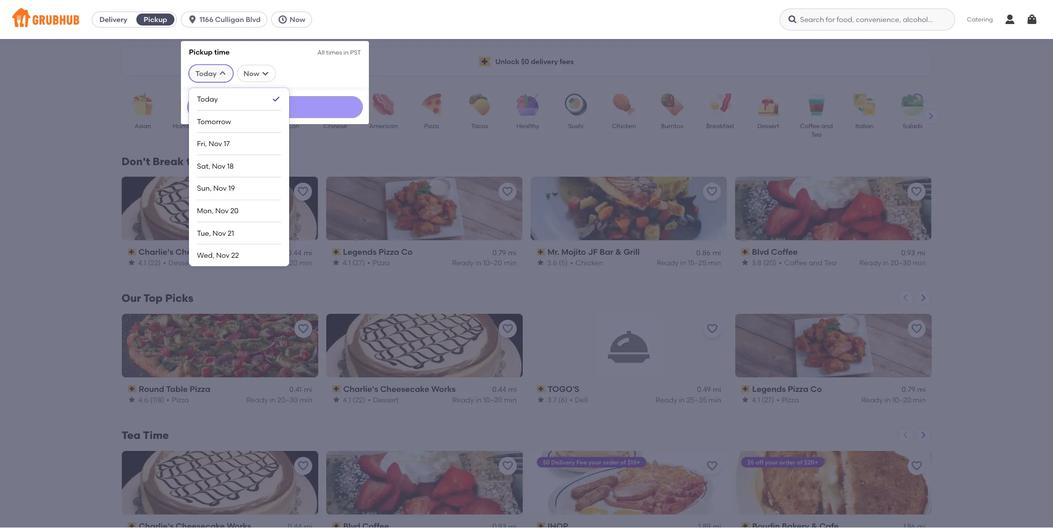 Task type: describe. For each thing, give the bounding box(es) containing it.
sun, nov 19
[[197, 184, 235, 193]]

coffee inside coffee and tea
[[800, 122, 820, 130]]

sushi
[[568, 122, 583, 130]]

(6)
[[558, 396, 567, 405]]

0.93
[[902, 249, 915, 257]]

1 vertical spatial • dessert
[[368, 396, 399, 405]]

1 horizontal spatial • pizza
[[367, 259, 390, 267]]

0 horizontal spatial now
[[244, 69, 259, 78]]

mon, nov 20
[[197, 207, 239, 215]]

1 vertical spatial and
[[809, 259, 823, 267]]

0.93 mi
[[902, 249, 926, 257]]

fees
[[560, 57, 574, 66]]

svg image inside 1166 culligan blvd button
[[188, 15, 198, 25]]

1 your from the left
[[588, 459, 601, 466]]

0 horizontal spatial dessert
[[169, 259, 194, 267]]

nov for sat,
[[212, 162, 225, 171]]

update
[[264, 103, 286, 111]]

20–30 for round table pizza
[[277, 396, 298, 405]]

0 vertical spatial 4.1 (27)
[[343, 259, 365, 267]]

grill
[[624, 247, 640, 257]]

sun,
[[197, 184, 212, 193]]

1 of from the left
[[620, 459, 626, 466]]

$5
[[747, 459, 754, 466]]

mexican image
[[270, 94, 305, 116]]

pst
[[350, 49, 361, 56]]

2 horizontal spatial tea
[[824, 259, 837, 267]]

21
[[228, 229, 234, 238]]

chinese image
[[318, 94, 353, 116]]

1 horizontal spatial blvd
[[752, 247, 769, 257]]

(5)
[[559, 259, 568, 267]]

1 horizontal spatial 0.44 mi
[[492, 386, 517, 394]]

catering button
[[960, 8, 1000, 31]]

svg image for today
[[219, 70, 227, 78]]

pickup time
[[189, 48, 230, 56]]

delivery button
[[92, 12, 134, 28]]

3.7
[[547, 396, 557, 405]]

blvd inside button
[[246, 15, 261, 24]]

0 horizontal spatial • pizza
[[166, 396, 189, 405]]

wed,
[[197, 251, 215, 260]]

ready in 25–35 min
[[655, 396, 721, 405]]

and inside coffee and tea
[[821, 122, 833, 130]]

1 horizontal spatial (27)
[[762, 396, 774, 405]]

0 horizontal spatial co
[[401, 247, 413, 257]]

3.6
[[547, 259, 557, 267]]

now inside button
[[290, 15, 305, 24]]

2 vertical spatial tea
[[122, 430, 141, 442]]

all
[[318, 49, 325, 56]]

table
[[166, 385, 188, 395]]

3.8 (20)
[[752, 259, 777, 267]]

burritos
[[661, 122, 683, 130]]

0.49 mi
[[697, 386, 721, 394]]

off
[[756, 459, 764, 466]]

0.41
[[289, 386, 302, 394]]

1 horizontal spatial svg image
[[788, 15, 798, 25]]

1 horizontal spatial 0.44
[[492, 386, 506, 394]]

list box inside main navigation navigation
[[197, 88, 281, 267]]

nov for sun,
[[213, 184, 227, 193]]

2 horizontal spatial dessert
[[757, 122, 779, 130]]

fee
[[576, 459, 587, 466]]

nov for mon,
[[215, 207, 229, 215]]

save this restaurant image for charlie's cheesecake works
[[297, 186, 309, 198]]

nov for fri,
[[209, 140, 222, 148]]

17
[[224, 140, 230, 148]]

fast food
[[225, 122, 253, 130]]

unlock $0 delivery fees
[[495, 57, 574, 66]]

2 horizontal spatial svg image
[[1026, 14, 1038, 26]]

picks
[[165, 292, 194, 305]]

salads
[[903, 122, 923, 130]]

0 vertical spatial today
[[196, 69, 217, 78]]

our
[[122, 292, 141, 305]]

1166
[[200, 15, 213, 24]]

0 horizontal spatial • dessert
[[163, 259, 194, 267]]

1166 culligan blvd button
[[181, 12, 271, 28]]

1 vertical spatial chicken
[[576, 259, 604, 267]]

1 horizontal spatial charlie's cheesecake works
[[343, 385, 456, 395]]

burritos image
[[655, 94, 690, 116]]

(118)
[[150, 396, 164, 405]]

caret left icon image for tea time
[[902, 432, 910, 440]]

don't break the bank
[[122, 155, 233, 168]]

0 horizontal spatial 0.79 mi
[[493, 249, 517, 257]]

fast
[[225, 122, 237, 130]]

american
[[369, 122, 398, 130]]

mexican
[[275, 122, 299, 130]]

2 order from the left
[[779, 459, 795, 466]]

tomorrow
[[197, 117, 231, 126]]

1 horizontal spatial (22)
[[353, 396, 365, 405]]

asian image
[[125, 94, 160, 116]]

italian
[[855, 122, 874, 130]]

0 horizontal spatial 0.44
[[288, 249, 302, 257]]

3.6 (5)
[[547, 259, 568, 267]]

mon,
[[197, 207, 214, 215]]

1 horizontal spatial delivery
[[551, 459, 575, 466]]

0 vertical spatial legends
[[343, 247, 377, 257]]

culligan
[[215, 15, 244, 24]]

unlock
[[495, 57, 519, 66]]

1 vertical spatial 4.1 (27)
[[752, 396, 774, 405]]

0 vertical spatial charlie's cheesecake works
[[138, 247, 251, 257]]

1 horizontal spatial $0
[[543, 459, 550, 466]]

togo's
[[548, 385, 579, 395]]

subscription pass image for mr. mojito jf bar & grill
[[537, 249, 546, 256]]

pickup for pickup
[[144, 15, 167, 24]]

break
[[153, 155, 184, 168]]

0 vertical spatial legends pizza co
[[343, 247, 413, 257]]

mojito
[[562, 247, 586, 257]]

4.6 (118)
[[138, 396, 164, 405]]

top
[[143, 292, 163, 305]]

20–30 for blvd coffee
[[891, 259, 911, 267]]

fri, nov 17
[[197, 140, 230, 148]]

time
[[214, 48, 230, 56]]

salads image
[[895, 94, 930, 116]]

1 horizontal spatial co
[[810, 385, 822, 395]]

0 vertical spatial caret right icon image
[[927, 112, 935, 120]]

tue, nov 21
[[197, 229, 234, 238]]

0.86
[[696, 249, 711, 257]]

$20+
[[804, 459, 818, 466]]

20
[[230, 207, 239, 215]]

1 vertical spatial 0.79 mi
[[902, 386, 926, 394]]

1 horizontal spatial dessert
[[373, 396, 399, 405]]

0 horizontal spatial $0
[[521, 57, 529, 66]]

deli
[[575, 396, 588, 405]]

• chicken
[[570, 259, 604, 267]]

tacos image
[[462, 94, 497, 116]]

asian
[[135, 122, 151, 130]]

american image
[[366, 94, 401, 116]]

0 horizontal spatial 0.44 mi
[[288, 249, 312, 257]]

0 vertical spatial (27)
[[353, 259, 365, 267]]

food
[[238, 122, 253, 130]]

breakfast
[[706, 122, 734, 130]]

• deli
[[570, 396, 588, 405]]

bank
[[206, 155, 233, 168]]

wed, nov 22
[[197, 251, 239, 260]]

blvd coffee
[[752, 247, 798, 257]]

round
[[138, 385, 164, 395]]

2 your from the left
[[765, 459, 778, 466]]

1 vertical spatial legends pizza co
[[752, 385, 822, 395]]

dessert image
[[751, 94, 786, 116]]



Task type: locate. For each thing, give the bounding box(es) containing it.
of
[[620, 459, 626, 466], [797, 459, 803, 466]]

nov
[[209, 140, 222, 148], [212, 162, 225, 171], [213, 184, 227, 193], [215, 207, 229, 215], [213, 229, 226, 238], [216, 251, 230, 260]]

your right the off
[[765, 459, 778, 466]]

coffee and tea
[[800, 122, 833, 138]]

4.1 (27)
[[343, 259, 365, 267], [752, 396, 774, 405]]

0 vertical spatial 0.79
[[493, 249, 506, 257]]

1 vertical spatial caret left icon image
[[902, 432, 910, 440]]

1 vertical spatial dessert
[[169, 259, 194, 267]]

1 vertical spatial 20–30
[[277, 396, 298, 405]]

order left "$20+" on the right bottom of page
[[779, 459, 795, 466]]

cheesecake
[[175, 247, 225, 257], [380, 385, 429, 395]]

0 vertical spatial (22)
[[148, 259, 161, 267]]

nov left the 17
[[209, 140, 222, 148]]

1 horizontal spatial pickup
[[189, 48, 213, 56]]

0 vertical spatial charlie's
[[138, 247, 174, 257]]

0 vertical spatial • dessert
[[163, 259, 194, 267]]

round table pizza
[[138, 385, 210, 395]]

0 horizontal spatial of
[[620, 459, 626, 466]]

15–25
[[688, 259, 707, 267]]

our top picks
[[122, 292, 194, 305]]

fast food image
[[221, 94, 256, 116]]

grubhub plus flag logo image
[[479, 57, 491, 66]]

breakfast image
[[703, 94, 738, 116]]

0 horizontal spatial legends
[[343, 247, 377, 257]]

save this restaurant image for blvd coffee
[[911, 186, 923, 198]]

$0 left fee
[[543, 459, 550, 466]]

today up 'tomorrow' on the left of the page
[[197, 95, 218, 103]]

today
[[196, 69, 217, 78], [197, 95, 218, 103]]

save this restaurant image
[[706, 186, 718, 198], [297, 323, 309, 335], [502, 323, 514, 335], [706, 323, 718, 335], [911, 323, 923, 335], [297, 461, 309, 473], [502, 461, 514, 473], [706, 461, 718, 473]]

•
[[163, 259, 166, 267], [367, 259, 370, 267], [570, 259, 573, 267], [779, 259, 782, 267], [166, 396, 169, 405], [368, 396, 371, 405], [570, 396, 573, 405], [777, 396, 779, 405]]

• dessert
[[163, 259, 194, 267], [368, 396, 399, 405]]

ready in 20–30 min
[[860, 259, 926, 267], [246, 396, 312, 405]]

subscription pass image for blvd coffee
[[741, 249, 750, 256]]

$0
[[521, 57, 529, 66], [543, 459, 550, 466]]

caret left icon image for our top picks
[[902, 294, 910, 302]]

1 vertical spatial 0.44
[[492, 386, 506, 394]]

chinese
[[323, 122, 347, 130]]

svg image left 1166
[[188, 15, 198, 25]]

1 vertical spatial now
[[244, 69, 259, 78]]

0.41 mi
[[289, 386, 312, 394]]

ready in 20–30 min for round table pizza
[[246, 396, 312, 405]]

subscription pass image for legends pizza co
[[741, 386, 750, 393]]

bar
[[600, 247, 614, 257]]

caret left icon image
[[902, 294, 910, 302], [902, 432, 910, 440]]

0 vertical spatial 4.1 (22)
[[138, 259, 161, 267]]

$0 delivery fee your order of $15+
[[543, 459, 640, 466]]

20–30 down '0.93'
[[891, 259, 911, 267]]

20–30 down 0.41
[[277, 396, 298, 405]]

healthy image
[[510, 94, 545, 116]]

delivery left fee
[[551, 459, 575, 466]]

coffee up (20)
[[771, 247, 798, 257]]

coffee down blvd coffee
[[784, 259, 808, 267]]

dessert
[[757, 122, 779, 130], [169, 259, 194, 267], [373, 396, 399, 405]]

1 horizontal spatial works
[[431, 385, 456, 395]]

1 horizontal spatial svg image
[[219, 70, 227, 78]]

fri,
[[197, 140, 207, 148]]

mr.
[[548, 247, 560, 257]]

0 vertical spatial chicken
[[612, 122, 636, 130]]

italian image
[[847, 94, 882, 116]]

1 order from the left
[[603, 459, 619, 466]]

1 horizontal spatial 4.1 (22)
[[343, 396, 365, 405]]

chicken image
[[606, 94, 642, 116]]

ready
[[248, 259, 269, 267], [452, 259, 474, 267], [657, 259, 679, 267], [860, 259, 881, 267], [246, 396, 268, 405], [452, 396, 474, 405], [655, 396, 677, 405], [861, 396, 883, 405]]

1 vertical spatial caret right icon image
[[920, 294, 928, 302]]

blvd right culligan
[[246, 15, 261, 24]]

1 horizontal spatial tea
[[811, 131, 822, 138]]

$5 off your order of $20+
[[747, 459, 818, 466]]

delivery inside button
[[100, 15, 127, 24]]

now button
[[271, 12, 316, 28]]

0 horizontal spatial (22)
[[148, 259, 161, 267]]

0 horizontal spatial ready in 20–30 min
[[246, 396, 312, 405]]

1 vertical spatial co
[[810, 385, 822, 395]]

tea inside coffee and tea
[[811, 131, 822, 138]]

sat, nov 18
[[197, 162, 234, 171]]

time
[[143, 430, 169, 442]]

list box
[[197, 88, 281, 267]]

and down coffee and tea image
[[821, 122, 833, 130]]

ready in 20–30 min for blvd coffee
[[860, 259, 926, 267]]

chicken
[[612, 122, 636, 130], [576, 259, 604, 267]]

star icon image
[[128, 259, 136, 267], [332, 259, 340, 267], [537, 259, 545, 267], [741, 259, 749, 267], [128, 396, 136, 404], [332, 396, 340, 404], [537, 396, 545, 404], [741, 396, 749, 404]]

2 vertical spatial coffee
[[784, 259, 808, 267]]

$0 right unlock
[[521, 57, 529, 66]]

1 vertical spatial (22)
[[353, 396, 365, 405]]

0 horizontal spatial blvd
[[246, 15, 261, 24]]

tea
[[811, 131, 822, 138], [824, 259, 837, 267], [122, 430, 141, 442]]

$15+
[[627, 459, 640, 466]]

nov for wed,
[[216, 251, 230, 260]]

2 of from the left
[[797, 459, 803, 466]]

update button
[[187, 96, 363, 118]]

0 vertical spatial and
[[821, 122, 833, 130]]

2 horizontal spatial • pizza
[[777, 396, 799, 405]]

1 vertical spatial ready in 20–30 min
[[246, 396, 312, 405]]

tea time
[[122, 430, 169, 442]]

today option
[[197, 88, 281, 111]]

your
[[588, 459, 601, 466], [765, 459, 778, 466]]

2 horizontal spatial svg image
[[261, 70, 269, 78]]

0.49
[[697, 386, 711, 394]]

order
[[603, 459, 619, 466], [779, 459, 795, 466]]

chicken down jf
[[576, 259, 604, 267]]

0.79 mi
[[493, 249, 517, 257], [902, 386, 926, 394]]

ready in 15–25 min
[[657, 259, 721, 267]]

today down pickup time
[[196, 69, 217, 78]]

main navigation navigation
[[0, 0, 1053, 529]]

sushi image
[[558, 94, 593, 116]]

0 horizontal spatial delivery
[[100, 15, 127, 24]]

ready in 20–30 min down '0.93'
[[860, 259, 926, 267]]

4.6
[[138, 396, 148, 405]]

mr. mojito jf bar & grill
[[548, 247, 640, 257]]

pickup for pickup time
[[189, 48, 213, 56]]

hamburgers
[[172, 122, 209, 130]]

svg image
[[1026, 14, 1038, 26], [278, 15, 288, 25], [788, 15, 798, 25]]

0 vertical spatial now
[[290, 15, 305, 24]]

coffee for blvd coffee
[[771, 247, 798, 257]]

1166 culligan blvd
[[200, 15, 261, 24]]

0 horizontal spatial 4.1 (27)
[[343, 259, 365, 267]]

coffee down coffee and tea image
[[800, 122, 820, 130]]

legends pizza co
[[343, 247, 413, 257], [752, 385, 822, 395]]

0 horizontal spatial (27)
[[353, 259, 365, 267]]

nov left 18
[[212, 162, 225, 171]]

1 horizontal spatial 0.79 mi
[[902, 386, 926, 394]]

1 vertical spatial today
[[197, 95, 218, 103]]

0.44 mi
[[288, 249, 312, 257], [492, 386, 517, 394]]

0 horizontal spatial tea
[[122, 430, 141, 442]]

0 horizontal spatial cheesecake
[[175, 247, 225, 257]]

save this restaurant button
[[294, 183, 312, 201], [499, 183, 517, 201], [703, 183, 721, 201], [908, 183, 926, 201], [294, 320, 312, 338], [499, 320, 517, 338], [703, 320, 721, 338], [908, 320, 926, 338], [294, 458, 312, 476], [499, 458, 517, 476], [703, 458, 721, 476], [908, 458, 926, 476]]

delivery
[[100, 15, 127, 24], [551, 459, 575, 466]]

1 vertical spatial works
[[431, 385, 456, 395]]

1 vertical spatial coffee
[[771, 247, 798, 257]]

svg image for now
[[261, 70, 269, 78]]

save this restaurant image
[[297, 186, 309, 198], [502, 186, 514, 198], [911, 186, 923, 198], [911, 461, 923, 473]]

1 vertical spatial delivery
[[551, 459, 575, 466]]

1 vertical spatial legends
[[752, 385, 786, 395]]

pickup right the delivery button
[[144, 15, 167, 24]]

1 horizontal spatial charlie's
[[343, 385, 378, 395]]

chicken down chicken image
[[612, 122, 636, 130]]

1 horizontal spatial 0.79
[[902, 386, 915, 394]]

works
[[227, 247, 251, 257], [431, 385, 456, 395]]

subscription pass image
[[537, 249, 546, 256], [741, 249, 750, 256], [741, 386, 750, 393], [741, 523, 750, 529]]

2 vertical spatial caret right icon image
[[920, 432, 928, 440]]

0 vertical spatial dessert
[[757, 122, 779, 130]]

0 horizontal spatial works
[[227, 247, 251, 257]]

svg image inside now button
[[278, 15, 288, 25]]

0 horizontal spatial your
[[588, 459, 601, 466]]

hamburgers image
[[173, 94, 208, 116]]

1 vertical spatial charlie's cheesecake works
[[343, 385, 456, 395]]

0 horizontal spatial 20–30
[[277, 396, 298, 405]]

and right (20)
[[809, 259, 823, 267]]

ready in 10–20 min
[[248, 259, 312, 267], [452, 259, 517, 267], [452, 396, 517, 405], [861, 396, 926, 405]]

25–35
[[687, 396, 707, 405]]

1 horizontal spatial 20–30
[[891, 259, 911, 267]]

all times in pst
[[318, 49, 361, 56]]

co
[[401, 247, 413, 257], [810, 385, 822, 395]]

list box containing today
[[197, 88, 281, 267]]

4.1 (22)
[[138, 259, 161, 267], [343, 396, 365, 405]]

pickup left the time
[[189, 48, 213, 56]]

1 vertical spatial pickup
[[189, 48, 213, 56]]

catering
[[967, 16, 993, 23]]

1 vertical spatial (27)
[[762, 396, 774, 405]]

1 vertical spatial charlie's
[[343, 385, 378, 395]]

10–20
[[279, 259, 298, 267], [483, 259, 502, 267], [483, 396, 502, 405], [892, 396, 911, 405]]

0 horizontal spatial charlie's cheesecake works
[[138, 247, 251, 257]]

1 horizontal spatial legends
[[752, 385, 786, 395]]

3.8
[[752, 259, 762, 267]]

0 horizontal spatial svg image
[[278, 15, 288, 25]]

svg image
[[188, 15, 198, 25], [219, 70, 227, 78], [261, 70, 269, 78]]

(27)
[[353, 259, 365, 267], [762, 396, 774, 405]]

caret right icon image
[[927, 112, 935, 120], [920, 294, 928, 302], [920, 432, 928, 440]]

0 horizontal spatial chicken
[[576, 259, 604, 267]]

mi
[[304, 249, 312, 257], [508, 249, 517, 257], [713, 249, 721, 257], [917, 249, 926, 257], [304, 386, 312, 394], [508, 386, 517, 394], [713, 386, 721, 394], [917, 386, 926, 394]]

caret right icon image for tea time
[[920, 432, 928, 440]]

jf
[[588, 247, 598, 257]]

coffee for • coffee and tea
[[784, 259, 808, 267]]

blvd up 3.8 (20)
[[752, 247, 769, 257]]

0 vertical spatial pickup
[[144, 15, 167, 24]]

in inside main navigation navigation
[[344, 49, 349, 56]]

nov left 21
[[213, 229, 226, 238]]

nov left 19
[[213, 184, 227, 193]]

your right fee
[[588, 459, 601, 466]]

0 vertical spatial tea
[[811, 131, 822, 138]]

0.79
[[493, 249, 506, 257], [902, 386, 915, 394]]

1 horizontal spatial legends pizza co
[[752, 385, 822, 395]]

2 caret left icon image from the top
[[902, 432, 910, 440]]

1 vertical spatial $0
[[543, 459, 550, 466]]

(22)
[[148, 259, 161, 267], [353, 396, 365, 405]]

today inside today option
[[197, 95, 218, 103]]

1 vertical spatial cheesecake
[[380, 385, 429, 395]]

don't
[[122, 155, 150, 168]]

and
[[821, 122, 833, 130], [809, 259, 823, 267]]

ready in 20–30 min down 0.41
[[246, 396, 312, 405]]

22
[[231, 251, 239, 260]]

delivery
[[531, 57, 558, 66]]

(20)
[[764, 259, 777, 267]]

0 horizontal spatial 4.1 (22)
[[138, 259, 161, 267]]

0 vertical spatial delivery
[[100, 15, 127, 24]]

1 vertical spatial 0.79
[[902, 386, 915, 394]]

order left '$15+'
[[603, 459, 619, 466]]

of left '$15+'
[[620, 459, 626, 466]]

1 caret left icon image from the top
[[902, 294, 910, 302]]

0 horizontal spatial order
[[603, 459, 619, 466]]

pizza
[[424, 122, 439, 130], [379, 247, 399, 257], [373, 259, 390, 267], [189, 385, 210, 395], [788, 385, 808, 395], [172, 396, 189, 405], [782, 396, 799, 405]]

blvd
[[246, 15, 261, 24], [752, 247, 769, 257]]

0 vertical spatial 20–30
[[891, 259, 911, 267]]

0 vertical spatial ready in 20–30 min
[[860, 259, 926, 267]]

svg image up update
[[261, 70, 269, 78]]

0 vertical spatial cheesecake
[[175, 247, 225, 257]]

1 horizontal spatial order
[[779, 459, 795, 466]]

0 vertical spatial works
[[227, 247, 251, 257]]

1 horizontal spatial cheesecake
[[380, 385, 429, 395]]

times
[[326, 49, 342, 56]]

in
[[344, 49, 349, 56], [271, 259, 277, 267], [476, 259, 482, 267], [680, 259, 686, 267], [883, 259, 889, 267], [269, 396, 275, 405], [476, 396, 482, 405], [679, 396, 685, 405], [885, 396, 891, 405]]

pickup inside button
[[144, 15, 167, 24]]

1 horizontal spatial chicken
[[612, 122, 636, 130]]

tacos
[[471, 122, 488, 130]]

coffee and tea image
[[799, 94, 834, 116]]

togo's logo image
[[597, 314, 661, 378]]

nov for tue,
[[213, 229, 226, 238]]

check icon image
[[271, 94, 281, 104]]

0 horizontal spatial 0.79
[[493, 249, 506, 257]]

0 horizontal spatial charlie's
[[138, 247, 174, 257]]

0.44
[[288, 249, 302, 257], [492, 386, 506, 394]]

&
[[616, 247, 622, 257]]

of left "$20+" on the right bottom of page
[[797, 459, 803, 466]]

coffee
[[800, 122, 820, 130], [771, 247, 798, 257], [784, 259, 808, 267]]

subscription pass image
[[128, 249, 136, 256], [332, 249, 341, 256], [128, 386, 136, 393], [332, 386, 341, 393], [537, 386, 546, 393], [128, 523, 136, 529], [332, 523, 341, 529], [537, 523, 546, 529]]

svg image down the time
[[219, 70, 227, 78]]

0 vertical spatial 0.44
[[288, 249, 302, 257]]

1 vertical spatial 4.1 (22)
[[343, 396, 365, 405]]

nov left 20
[[215, 207, 229, 215]]

delivery left the pickup button
[[100, 15, 127, 24]]

charlie's cheesecake works
[[138, 247, 251, 257], [343, 385, 456, 395]]

0 vertical spatial coffee
[[800, 122, 820, 130]]

18
[[227, 162, 234, 171]]

nov left '22'
[[216, 251, 230, 260]]

caret right icon image for our top picks
[[920, 294, 928, 302]]

1 vertical spatial blvd
[[752, 247, 769, 257]]

healthy
[[516, 122, 539, 130]]

0 vertical spatial co
[[401, 247, 413, 257]]

save this restaurant image for legends pizza co
[[502, 186, 514, 198]]

pizza image
[[414, 94, 449, 116]]

pickup button
[[134, 12, 177, 28]]



Task type: vqa. For each thing, say whether or not it's contained in the screenshot.


